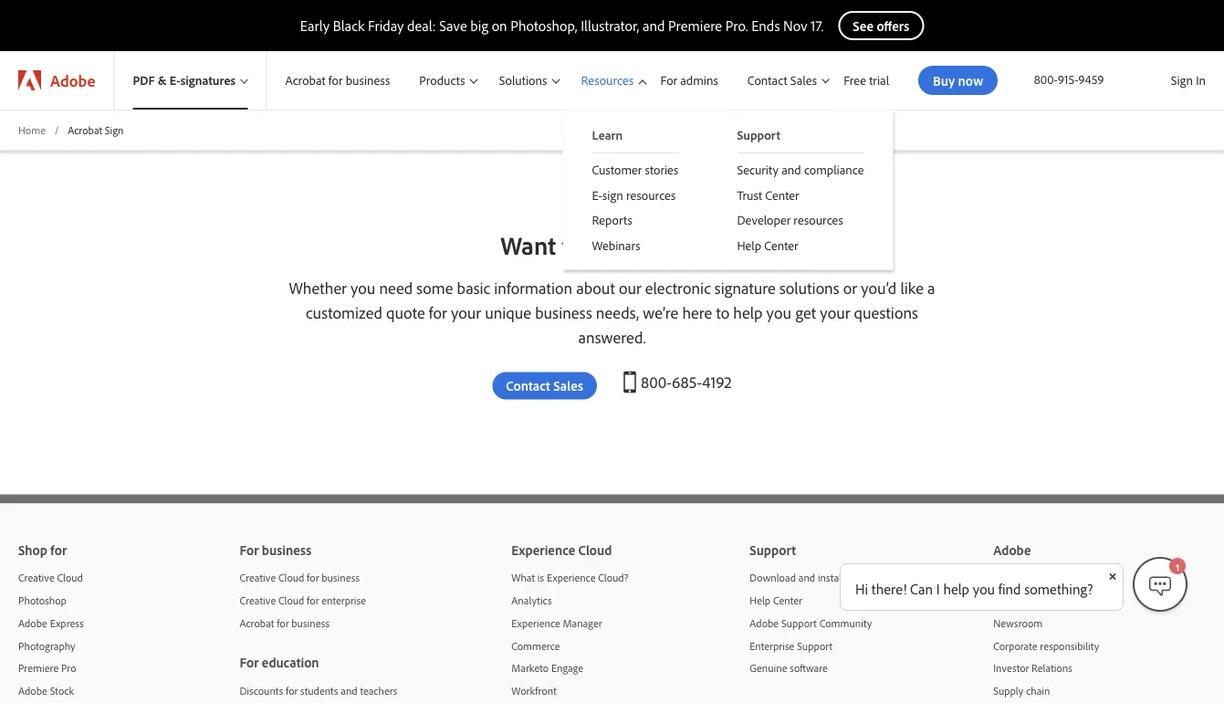 Task type: locate. For each thing, give the bounding box(es) containing it.
1 horizontal spatial your
[[820, 302, 851, 323]]

1 vertical spatial contact sales
[[506, 377, 584, 394]]

acrobat for business link
[[267, 51, 401, 110], [240, 612, 504, 635]]

your
[[451, 302, 481, 323], [820, 302, 851, 323]]

help center link down developer resources
[[708, 233, 894, 258]]

2 horizontal spatial you
[[973, 580, 995, 598]]

resources down stories
[[626, 187, 676, 203]]

for left students
[[286, 684, 298, 698]]

800- for 685-
[[641, 372, 672, 393]]

learn
[[592, 127, 623, 143]]

center down download
[[773, 594, 803, 608]]

contact sales
[[748, 72, 817, 88], [506, 377, 584, 394]]

acrobat for business link down enterprise
[[240, 612, 504, 635]]

adobe down photoshop
[[18, 616, 47, 630]]

resources down the trust center 'link'
[[794, 212, 844, 228]]

sign left 'in' at right
[[1171, 72, 1194, 88]]

0 vertical spatial acrobat
[[285, 72, 326, 88]]

support up security
[[737, 127, 781, 143]]

0 vertical spatial help center link
[[708, 233, 894, 258]]

pro.
[[726, 16, 748, 35]]

premiere down 'photography'
[[18, 662, 59, 675]]

newsroom link
[[994, 612, 1206, 635]]

contact inside popup button
[[748, 72, 788, 88]]

2 your from the left
[[820, 302, 851, 323]]

contact for the contact sales popup button
[[748, 72, 788, 88]]

e-
[[170, 72, 181, 88], [592, 187, 603, 203]]

acrobat for business
[[285, 72, 390, 88]]

solutions button
[[481, 51, 563, 110]]

1 your from the left
[[451, 302, 481, 323]]

workfront link
[[512, 680, 735, 703]]

and inside download and install help center adobe support community enterprise support genuine software
[[799, 571, 816, 585]]

1 horizontal spatial help
[[944, 580, 970, 598]]

sign down adobe link
[[105, 123, 124, 137]]

0 horizontal spatial contact sales
[[506, 377, 584, 394]]

1 horizontal spatial contact sales
[[748, 72, 817, 88]]

contact down the ends
[[748, 72, 788, 88]]

early black friday deal: save big on photoshop, illustrator, and premiere pro. ends nov 17.
[[300, 16, 824, 35]]

photoshop
[[18, 594, 67, 608]]

9459
[[1079, 71, 1105, 87]]

you up the customized
[[351, 278, 376, 298]]

1 horizontal spatial 800-
[[1034, 71, 1058, 87]]

adobe inside download and install help center adobe support community enterprise support genuine software
[[750, 616, 779, 630]]

1 horizontal spatial to
[[716, 302, 730, 323]]

help down developer at right
[[737, 237, 762, 253]]

acrobat for business link down black
[[267, 51, 401, 110]]

marketo engage link
[[512, 658, 735, 680]]

1 vertical spatial center
[[765, 237, 799, 253]]

0 vertical spatial to
[[562, 229, 584, 261]]

cloud up creative cloud for enterprise link
[[279, 571, 304, 585]]

black
[[333, 16, 365, 35]]

1 vertical spatial sign
[[105, 123, 124, 137]]

center for trust center
[[766, 187, 800, 203]]

0 vertical spatial help
[[737, 237, 762, 253]]

0 horizontal spatial help
[[734, 302, 763, 323]]

sign in
[[1171, 72, 1206, 88]]

business down information
[[535, 302, 592, 323]]

for left enterprise
[[307, 594, 319, 608]]

1 horizontal spatial sign
[[1171, 72, 1194, 88]]

0 vertical spatial help
[[734, 302, 763, 323]]

and
[[643, 16, 665, 35], [782, 162, 802, 178], [799, 571, 816, 585], [341, 684, 358, 698]]

supply chain link
[[994, 680, 1206, 703]]

developer resources link
[[708, 207, 894, 233]]

creative for creative cloud for business creative cloud for enterprise acrobat for business
[[240, 571, 276, 585]]

whether
[[289, 278, 347, 298]]

800- left 9459 in the top right of the page
[[1034, 71, 1058, 87]]

creative cloud for business link
[[240, 567, 504, 590]]

experience right is
[[547, 571, 596, 585]]

enterprise
[[322, 594, 366, 608]]

creative inside the creative cloud photoshop adobe express photography premiere pro adobe stock
[[18, 571, 55, 585]]

contact sales for contact sales link
[[506, 377, 584, 394]]

cloud inside the creative cloud photoshop adobe express photography premiere pro adobe stock
[[57, 571, 83, 585]]

sales left free
[[791, 72, 817, 88]]

careers
[[994, 594, 1027, 608]]

center inside download and install help center adobe support community enterprise support genuine software
[[773, 594, 803, 608]]

0 horizontal spatial contact
[[506, 377, 550, 394]]

0 horizontal spatial sign
[[105, 123, 124, 137]]

photography
[[18, 639, 75, 653]]

premiere left pro.
[[669, 16, 722, 35]]

sales inside popup button
[[791, 72, 817, 88]]

security and compliance
[[737, 162, 864, 178]]

contact inside contact sales link
[[506, 377, 550, 394]]

what is experience cloud? link
[[512, 567, 735, 590]]

center inside 'link'
[[766, 187, 800, 203]]

contact down unique on the left top
[[506, 377, 550, 394]]

support up the software
[[797, 639, 833, 653]]

you left find
[[973, 580, 995, 598]]

sales down answered.
[[554, 377, 584, 394]]

reports
[[592, 212, 633, 228]]

cloud for for
[[279, 571, 304, 585]]

1 horizontal spatial resources
[[794, 212, 844, 228]]

big
[[471, 16, 489, 35]]

0 horizontal spatial 800-
[[641, 372, 672, 393]]

and up the trust center 'link'
[[782, 162, 802, 178]]

premiere
[[669, 16, 722, 35], [18, 662, 59, 675]]

help inside help center link
[[737, 237, 762, 253]]

center down developer resources
[[765, 237, 799, 253]]

1 vertical spatial help
[[750, 594, 771, 608]]

2 vertical spatial center
[[773, 594, 803, 608]]

adobe up enterprise
[[750, 616, 779, 630]]

experience up commerce
[[512, 616, 561, 630]]

acrobat up discounts
[[240, 616, 274, 630]]

find
[[999, 580, 1021, 598]]

chain
[[1027, 684, 1051, 698]]

on
[[492, 16, 507, 35]]

1 horizontal spatial acrobat
[[240, 616, 274, 630]]

manager
[[563, 616, 602, 630]]

1 vertical spatial resources
[[794, 212, 844, 228]]

to right here
[[716, 302, 730, 323]]

e- right &
[[170, 72, 181, 88]]

0 horizontal spatial premiere
[[18, 662, 59, 675]]

hi there! can i help you find something?
[[856, 580, 1094, 598]]

trust center link
[[708, 182, 894, 207]]

0 vertical spatial contact sales
[[748, 72, 817, 88]]

support up enterprise
[[782, 616, 817, 630]]

free trial link
[[833, 51, 901, 110]]

0 vertical spatial 800-
[[1034, 71, 1058, 87]]

1 horizontal spatial contact
[[748, 72, 788, 88]]

our
[[619, 278, 642, 298]]

1 vertical spatial e-
[[592, 187, 603, 203]]

business
[[346, 72, 390, 88], [535, 302, 592, 323], [322, 571, 360, 585], [292, 616, 330, 630]]

what
[[512, 571, 535, 585]]

0 horizontal spatial resources
[[626, 187, 676, 203]]

your down the "or"
[[820, 302, 851, 323]]

for admins
[[661, 72, 719, 88]]

0 vertical spatial support
[[737, 127, 781, 143]]

contact sales inside popup button
[[748, 72, 817, 88]]

0 horizontal spatial acrobat
[[68, 123, 102, 137]]

photography link
[[18, 635, 225, 658]]

center up developer resources
[[766, 187, 800, 203]]

acrobat right home
[[68, 123, 102, 137]]

solutions
[[499, 72, 547, 88]]

creative cloud link
[[18, 567, 225, 590]]

creative cloud for enterprise link
[[240, 590, 504, 612]]

adobe
[[50, 70, 95, 90], [18, 616, 47, 630], [750, 616, 779, 630], [18, 684, 47, 698]]

support
[[737, 127, 781, 143], [782, 616, 817, 630], [797, 639, 833, 653]]

1 vertical spatial 800-
[[641, 372, 672, 393]]

corporate
[[994, 639, 1038, 653]]

you left get
[[767, 302, 792, 323]]

premiere inside the creative cloud photoshop adobe express photography premiere pro adobe stock
[[18, 662, 59, 675]]

cloud left enterprise
[[279, 594, 304, 608]]

contact sales for the contact sales popup button
[[748, 72, 817, 88]]

1 horizontal spatial sales
[[791, 72, 817, 88]]

0 vertical spatial e-
[[170, 72, 181, 88]]

0 horizontal spatial sales
[[554, 377, 584, 394]]

1 horizontal spatial premiere
[[669, 16, 722, 35]]

experience
[[547, 571, 596, 585], [512, 616, 561, 630]]

contact
[[748, 72, 788, 88], [506, 377, 550, 394]]

to left webinars
[[562, 229, 584, 261]]

0 vertical spatial center
[[766, 187, 800, 203]]

1 horizontal spatial e-
[[592, 187, 603, 203]]

1 vertical spatial to
[[716, 302, 730, 323]]

for down some
[[429, 302, 447, 323]]

1 vertical spatial premiere
[[18, 662, 59, 675]]

pdf
[[133, 72, 155, 88]]

1 vertical spatial acrobat
[[68, 123, 102, 137]]

to inside whether you need some basic information about our electronic signature solutions or you'd like a customized quote for your unique business needs, we're here to help you get your questions answered.
[[716, 302, 730, 323]]

customized
[[306, 302, 383, 323]]

1 horizontal spatial you
[[767, 302, 792, 323]]

0 vertical spatial contact
[[748, 72, 788, 88]]

help center link
[[708, 233, 894, 258], [750, 590, 979, 612]]

help right i
[[944, 580, 970, 598]]

0 vertical spatial acrobat for business link
[[267, 51, 401, 110]]

adobe support community link
[[750, 612, 979, 635]]

download and install help center adobe support community enterprise support genuine software
[[750, 571, 872, 675]]

can
[[911, 580, 934, 598]]

e- up reports
[[592, 187, 603, 203]]

pdf & e-signatures
[[133, 72, 236, 88]]

cloud up photoshop
[[57, 571, 83, 585]]

whether you need some basic information about our electronic signature solutions or you'd like a customized quote for your unique business needs, we're here to help you get your questions answered.
[[289, 278, 936, 347]]

business inside whether you need some basic information about our electronic signature solutions or you'd like a customized quote for your unique business needs, we're here to help you get your questions answered.
[[535, 302, 592, 323]]

center for help center
[[765, 237, 799, 253]]

help center link up community
[[750, 590, 979, 612]]

and left install
[[799, 571, 816, 585]]

800- for 915-
[[1034, 71, 1058, 87]]

sign inside button
[[1171, 72, 1194, 88]]

0 vertical spatial sales
[[791, 72, 817, 88]]

help down download
[[750, 594, 771, 608]]

basic
[[457, 278, 491, 298]]

photoshop,
[[511, 16, 578, 35]]

your down basic
[[451, 302, 481, 323]]

acrobat down early
[[285, 72, 326, 88]]

1 vertical spatial sales
[[554, 377, 584, 394]]

products
[[419, 72, 465, 88]]

hi
[[856, 580, 869, 598]]

commerce
[[512, 639, 560, 653]]

0 horizontal spatial e-
[[170, 72, 181, 88]]

download
[[750, 571, 796, 585]]

2 horizontal spatial acrobat
[[285, 72, 326, 88]]

for
[[329, 72, 343, 88], [429, 302, 447, 323], [307, 571, 319, 585], [307, 594, 319, 608], [277, 616, 289, 630], [286, 684, 298, 698]]

answered.
[[578, 327, 646, 347]]

1 vertical spatial contact
[[506, 377, 550, 394]]

0 horizontal spatial you
[[351, 278, 376, 298]]

2 vertical spatial acrobat
[[240, 616, 274, 630]]

contact sales down unique on the left top
[[506, 377, 584, 394]]

teachers
[[360, 684, 398, 698]]

to
[[562, 229, 584, 261], [716, 302, 730, 323]]

needs,
[[596, 302, 639, 323]]

contact sales down 'nov'
[[748, 72, 817, 88]]

800-915-9459
[[1034, 71, 1105, 87]]

resources
[[626, 187, 676, 203], [794, 212, 844, 228]]

800- left 4192
[[641, 372, 672, 393]]

0 horizontal spatial your
[[451, 302, 481, 323]]

for
[[661, 72, 678, 88]]

webinars link
[[563, 233, 708, 258]]

1 vertical spatial help
[[944, 580, 970, 598]]

1 vertical spatial acrobat for business link
[[240, 612, 504, 635]]

0 vertical spatial sign
[[1171, 72, 1194, 88]]

products button
[[401, 51, 481, 110]]

help down the 'signature'
[[734, 302, 763, 323]]



Task type: describe. For each thing, give the bounding box(es) containing it.
e- inside popup button
[[170, 72, 181, 88]]

solutions
[[780, 278, 840, 298]]

information
[[494, 278, 573, 298]]

investor relations link
[[994, 658, 1206, 680]]

for up discounts
[[277, 616, 289, 630]]

photoshop link
[[18, 590, 225, 612]]

2 vertical spatial support
[[797, 639, 833, 653]]

investor
[[994, 662, 1030, 675]]

workfront
[[512, 684, 557, 698]]

and left teachers
[[341, 684, 358, 698]]

analytics
[[512, 594, 552, 608]]

here
[[683, 302, 713, 323]]

illustrator,
[[581, 16, 639, 35]]

1 vertical spatial support
[[782, 616, 817, 630]]

premiere pro link
[[18, 658, 225, 680]]

17.
[[811, 16, 824, 35]]

0 vertical spatial premiere
[[669, 16, 722, 35]]

some
[[417, 278, 453, 298]]

newsroom
[[994, 616, 1043, 630]]

download and install link
[[750, 567, 979, 590]]

enterprise support link
[[750, 635, 979, 658]]

contact sales button
[[730, 51, 833, 110]]

1 button
[[1133, 557, 1188, 612]]

help center
[[737, 237, 799, 253]]

800-685-4192 link
[[619, 372, 732, 394]]

about
[[994, 571, 1021, 585]]

cloud for photoshop
[[57, 571, 83, 585]]

supply
[[994, 684, 1024, 698]]

for down black
[[329, 72, 343, 88]]

cloud?
[[598, 571, 629, 585]]

home link
[[18, 122, 46, 138]]

like
[[901, 278, 924, 298]]

you'd
[[861, 278, 897, 298]]

sales for the contact sales popup button
[[791, 72, 817, 88]]

about careers newsroom corporate responsibility investor relations supply chain
[[994, 571, 1100, 698]]

adobe left the stock
[[18, 684, 47, 698]]

quote
[[386, 302, 425, 323]]

business up enterprise
[[322, 571, 360, 585]]

signature
[[715, 278, 776, 298]]

sign in button
[[1168, 65, 1210, 96]]

adobe up 'acrobat sign'
[[50, 70, 95, 90]]

relations
[[1032, 662, 1073, 675]]

trust
[[737, 187, 763, 203]]

stories
[[645, 162, 679, 178]]

0 horizontal spatial to
[[562, 229, 584, 261]]

stock
[[50, 684, 74, 698]]

customer stories link
[[563, 153, 708, 182]]

685-
[[672, 372, 703, 393]]

business down 'friday'
[[346, 72, 390, 88]]

there!
[[872, 580, 907, 598]]

trust center
[[737, 187, 800, 203]]

for up creative cloud for enterprise link
[[307, 571, 319, 585]]

0 vertical spatial experience
[[547, 571, 596, 585]]

home
[[18, 123, 46, 137]]

pro
[[61, 662, 76, 675]]

unique
[[485, 302, 532, 323]]

deal:
[[407, 16, 436, 35]]

what is experience cloud? analytics experience manager commerce marketo engage workfront
[[512, 571, 629, 698]]

careers link
[[994, 590, 1206, 612]]

0 vertical spatial you
[[351, 278, 376, 298]]

enterprise
[[750, 639, 795, 653]]

trial
[[870, 72, 890, 88]]

2 vertical spatial you
[[973, 580, 995, 598]]

0 vertical spatial resources
[[626, 187, 676, 203]]

experience manager link
[[512, 612, 735, 635]]

acrobat for acrobat for business
[[285, 72, 326, 88]]

reports link
[[563, 207, 708, 233]]

genuine
[[750, 662, 788, 675]]

webinars
[[592, 237, 641, 253]]

admins
[[681, 72, 719, 88]]

adobe stock link
[[18, 680, 225, 703]]

sign
[[603, 187, 623, 203]]

acrobat sign
[[68, 123, 124, 137]]

about
[[576, 278, 615, 298]]

creative for creative cloud photoshop adobe express photography premiere pro adobe stock
[[18, 571, 55, 585]]

sales for contact sales link
[[554, 377, 584, 394]]

contact for contact sales link
[[506, 377, 550, 394]]

commerce link
[[512, 635, 735, 658]]

acrobat for acrobat sign
[[68, 123, 102, 137]]

e-sign resources
[[592, 187, 676, 203]]

signatures
[[181, 72, 236, 88]]

get
[[796, 302, 817, 323]]

and right illustrator,
[[643, 16, 665, 35]]

ends
[[752, 16, 780, 35]]

customer stories
[[592, 162, 679, 178]]

students
[[301, 684, 338, 698]]

adobe link
[[0, 51, 114, 110]]

about link
[[994, 567, 1206, 590]]

express
[[50, 616, 84, 630]]

business down enterprise
[[292, 616, 330, 630]]

developer resources
[[737, 212, 844, 228]]

4192
[[703, 372, 732, 393]]

for inside whether you need some basic information about our electronic signature solutions or you'd like a customized quote for your unique business needs, we're here to help you get your questions answered.
[[429, 302, 447, 323]]

1 vertical spatial you
[[767, 302, 792, 323]]

want to know more?
[[501, 229, 724, 261]]

need
[[379, 278, 413, 298]]

1 vertical spatial experience
[[512, 616, 561, 630]]

early
[[300, 16, 330, 35]]

want
[[501, 229, 556, 261]]

800-685-4192
[[641, 372, 732, 393]]

security and compliance link
[[708, 153, 894, 182]]

help inside whether you need some basic information about our electronic signature solutions or you'd like a customized quote for your unique business needs, we're here to help you get your questions answered.
[[734, 302, 763, 323]]

e-sign resources link
[[563, 182, 708, 207]]

creative cloud for business creative cloud for enterprise acrobat for business
[[240, 571, 366, 630]]

we're
[[643, 302, 679, 323]]

help inside download and install help center adobe support community enterprise support genuine software
[[750, 594, 771, 608]]

a
[[928, 278, 936, 298]]

more?
[[656, 229, 724, 261]]

acrobat inside creative cloud for business creative cloud for enterprise acrobat for business
[[240, 616, 274, 630]]

questions
[[854, 302, 919, 323]]

1 vertical spatial help center link
[[750, 590, 979, 612]]



Task type: vqa. For each thing, say whether or not it's contained in the screenshot.


